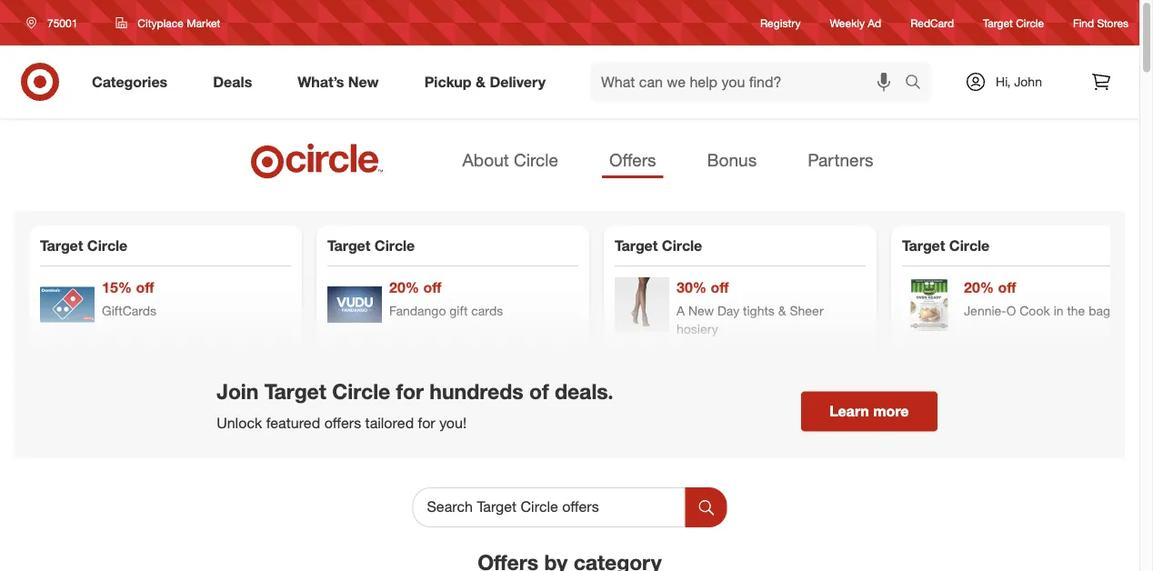 Task type: locate. For each thing, give the bounding box(es) containing it.
partners link
[[801, 144, 881, 178]]

0 horizontal spatial 20%
[[389, 279, 419, 297]]

circle left find
[[1016, 16, 1044, 29]]

off up fandango
[[424, 279, 442, 297]]

off up giftcards
[[136, 279, 154, 297]]

& right tights
[[778, 303, 786, 319]]

off inside 30% off a new day tights & sheer hosiery
[[711, 279, 729, 297]]

off up day
[[711, 279, 729, 297]]

target circle
[[983, 16, 1044, 29], [40, 237, 128, 254], [327, 237, 415, 254], [615, 237, 702, 254], [902, 237, 990, 254]]

20% up jennie-
[[964, 279, 994, 297]]

4 off from the left
[[998, 279, 1017, 297]]

o
[[1007, 303, 1016, 319]]

1 horizontal spatial &
[[778, 303, 786, 319]]

20% inside 20% off fandango gift cards
[[389, 279, 419, 297]]

pickup
[[424, 73, 472, 91]]

unlock
[[217, 414, 262, 431]]

learn
[[830, 402, 869, 420]]

new
[[348, 73, 379, 91], [689, 303, 714, 319]]

target circle up hi, john
[[983, 16, 1044, 29]]

cityplace market button
[[104, 6, 232, 39]]

30% off a new day tights & sheer hosiery
[[677, 279, 824, 337]]

2 20% from the left
[[964, 279, 994, 297]]

0 vertical spatial new
[[348, 73, 379, 91]]

&
[[476, 73, 486, 91], [778, 303, 786, 319]]

off inside 20% off fandango gift cards
[[424, 279, 442, 297]]

new up hosiery
[[689, 303, 714, 319]]

off for 20% off fandango gift cards
[[424, 279, 442, 297]]

off inside 20% off jennie-o cook in the bag turkey
[[998, 279, 1017, 297]]

1 horizontal spatial 20%
[[964, 279, 994, 297]]

target circle up "30%"
[[615, 237, 702, 254]]

0 vertical spatial &
[[476, 73, 486, 91]]

for up tailored
[[396, 379, 424, 404]]

cityplace market
[[138, 16, 220, 30]]

20% off jennie-o cook in the bag turkey
[[964, 279, 1149, 319]]

new right what's
[[348, 73, 379, 91]]

None text field
[[413, 488, 685, 528]]

& right the pickup
[[476, 73, 486, 91]]

target for 20% off fandango gift cards
[[327, 237, 371, 254]]

1 vertical spatial &
[[778, 303, 786, 319]]

for left you!
[[418, 414, 435, 431]]

circle up jennie-
[[950, 237, 990, 254]]

target circle logo image
[[248, 142, 386, 180]]

target circle for 15% off giftcards
[[40, 237, 128, 254]]

target circle up fandango
[[327, 237, 415, 254]]

target for 15% off giftcards
[[40, 237, 83, 254]]

20% up fandango
[[389, 279, 419, 297]]

0 horizontal spatial &
[[476, 73, 486, 91]]

0 horizontal spatial new
[[348, 73, 379, 91]]

hundreds
[[430, 379, 524, 404]]

cards
[[471, 303, 503, 319]]

featured
[[266, 414, 320, 431]]

learn more button
[[801, 391, 938, 431]]

for
[[396, 379, 424, 404], [418, 414, 435, 431]]

circle up 15%
[[87, 237, 128, 254]]

circle right about
[[514, 149, 558, 170]]

1 horizontal spatial new
[[689, 303, 714, 319]]

target circle up jennie-
[[902, 237, 990, 254]]

circle
[[1016, 16, 1044, 29], [514, 149, 558, 170], [87, 237, 128, 254], [375, 237, 415, 254], [662, 237, 702, 254], [950, 237, 990, 254], [332, 379, 390, 404]]

target circle up 15%
[[40, 237, 128, 254]]

cityplace
[[138, 16, 184, 30]]

giftcards
[[102, 303, 156, 319]]

2 off from the left
[[424, 279, 442, 297]]

off up o
[[998, 279, 1017, 297]]

weekly ad link
[[830, 15, 882, 31]]

1 vertical spatial new
[[689, 303, 714, 319]]

15% off giftcards
[[102, 279, 156, 319]]

20% inside 20% off jennie-o cook in the bag turkey
[[964, 279, 994, 297]]

bonus
[[707, 149, 757, 170]]

the
[[1067, 303, 1085, 319]]

offers link
[[602, 144, 664, 178]]

bag
[[1089, 303, 1111, 319]]

20%
[[389, 279, 419, 297], [964, 279, 994, 297]]

20% off fandango gift cards
[[389, 279, 503, 319]]

hosiery
[[677, 321, 718, 337]]

offers
[[609, 149, 656, 170]]

target
[[983, 16, 1013, 29], [40, 237, 83, 254], [327, 237, 371, 254], [615, 237, 658, 254], [902, 237, 945, 254], [264, 379, 326, 404]]

jennie-
[[964, 303, 1007, 319]]

off
[[136, 279, 154, 297], [424, 279, 442, 297], [711, 279, 729, 297], [998, 279, 1017, 297]]

find
[[1073, 16, 1094, 29]]

bonus link
[[700, 144, 764, 178]]

3 off from the left
[[711, 279, 729, 297]]

of
[[529, 379, 549, 404]]

1 off from the left
[[136, 279, 154, 297]]

new inside 30% off a new day tights & sheer hosiery
[[689, 303, 714, 319]]

1 20% from the left
[[389, 279, 419, 297]]

partners
[[808, 149, 874, 170]]

new inside what's new link
[[348, 73, 379, 91]]

off inside 15% off giftcards
[[136, 279, 154, 297]]

registry link
[[761, 15, 801, 31]]

john
[[1014, 74, 1042, 90]]



Task type: vqa. For each thing, say whether or not it's contained in the screenshot.
"more"
yes



Task type: describe. For each thing, give the bounding box(es) containing it.
redcard link
[[911, 15, 954, 31]]

stores
[[1097, 16, 1129, 29]]

30%
[[677, 279, 707, 297]]

turkey
[[1114, 303, 1149, 319]]

categories
[[92, 73, 168, 91]]

weekly
[[830, 16, 865, 29]]

& inside "link"
[[476, 73, 486, 91]]

more
[[873, 402, 909, 420]]

about circle
[[463, 149, 558, 170]]

off for 30% off a new day tights & sheer hosiery
[[711, 279, 729, 297]]

about
[[463, 149, 509, 170]]

gift
[[450, 303, 468, 319]]

you!
[[439, 414, 467, 431]]

75001 button
[[15, 6, 97, 39]]

hi, john
[[996, 74, 1042, 90]]

learn more
[[830, 402, 909, 420]]

join
[[217, 379, 259, 404]]

target circle for 20% off fandango gift cards
[[327, 237, 415, 254]]

find stores
[[1073, 16, 1129, 29]]

circle up fandango
[[375, 237, 415, 254]]

what's new
[[298, 73, 379, 91]]

fandango
[[389, 303, 446, 319]]

1 vertical spatial for
[[418, 414, 435, 431]]

registry
[[761, 16, 801, 29]]

search button
[[897, 62, 941, 106]]

pickup & delivery link
[[409, 62, 569, 102]]

ad
[[868, 16, 882, 29]]

categories link
[[76, 62, 190, 102]]

offers
[[324, 414, 361, 431]]

pickup & delivery
[[424, 73, 546, 91]]

weekly ad
[[830, 16, 882, 29]]

20% for 20% off fandango gift cards
[[389, 279, 419, 297]]

0 vertical spatial for
[[396, 379, 424, 404]]

what's
[[298, 73, 344, 91]]

day
[[718, 303, 740, 319]]

deals
[[213, 73, 252, 91]]

target for 30% off a new day tights & sheer hosiery
[[615, 237, 658, 254]]

deals.
[[555, 379, 614, 404]]

a
[[677, 303, 685, 319]]

tights
[[743, 303, 775, 319]]

off for 15% off giftcards
[[136, 279, 154, 297]]

target circle for 20% off jennie-o cook in the bag turkey
[[902, 237, 990, 254]]

75001
[[47, 16, 78, 30]]

market
[[187, 16, 220, 30]]

target for 20% off jennie-o cook in the bag turkey
[[902, 237, 945, 254]]

target circle link
[[983, 15, 1044, 31]]

about circle link
[[455, 144, 566, 178]]

& inside 30% off a new day tights & sheer hosiery
[[778, 303, 786, 319]]

what's new link
[[282, 62, 402, 102]]

sheer
[[790, 303, 824, 319]]

off for 20% off jennie-o cook in the bag turkey
[[998, 279, 1017, 297]]

cook
[[1020, 303, 1050, 319]]

20% for 20% off jennie-o cook in the bag turkey
[[964, 279, 994, 297]]

redcard
[[911, 16, 954, 29]]

search
[[897, 75, 941, 92]]

deals link
[[198, 62, 275, 102]]

circle up offers
[[332, 379, 390, 404]]

hi,
[[996, 74, 1011, 90]]

unlock featured offers tailored for you!
[[217, 414, 467, 431]]

delivery
[[490, 73, 546, 91]]

What can we help you find? suggestions appear below search field
[[590, 62, 910, 102]]

circle up "30%"
[[662, 237, 702, 254]]

target circle for 30% off a new day tights & sheer hosiery
[[615, 237, 702, 254]]

find stores link
[[1073, 15, 1129, 31]]

in
[[1054, 303, 1064, 319]]

15%
[[102, 279, 132, 297]]

tailored
[[365, 414, 414, 431]]

join target circle for hundreds of deals.
[[217, 379, 614, 404]]



